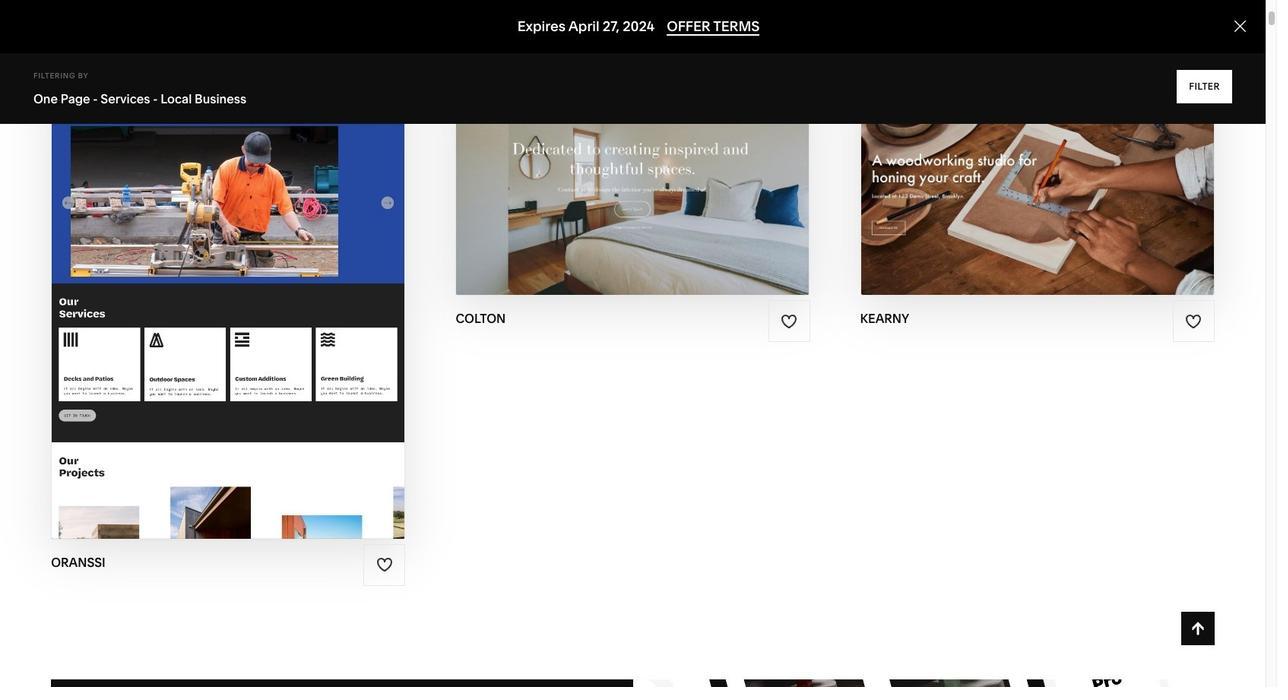 Task type: vqa. For each thing, say whether or not it's contained in the screenshot.
Colton IMAGE
yes



Task type: describe. For each thing, give the bounding box(es) containing it.
back to top image
[[1190, 621, 1207, 637]]

add kearny to your favorites list image
[[1186, 313, 1203, 330]]

preview of building your own template image
[[633, 680, 1215, 688]]



Task type: locate. For each thing, give the bounding box(es) containing it.
kearny image
[[861, 68, 1215, 295]]

add oranssi to your favorites list image
[[376, 557, 393, 574]]

oranssi image
[[52, 68, 405, 539]]

colton image
[[457, 68, 810, 295]]



